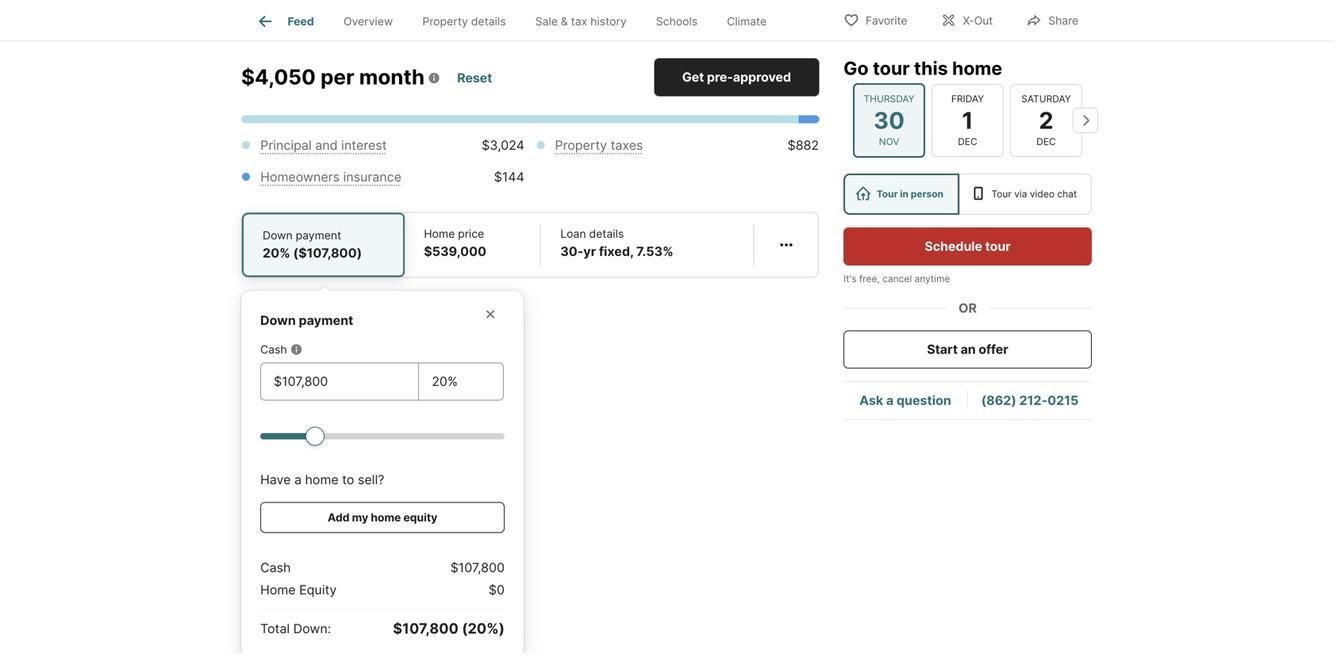 Task type: locate. For each thing, give the bounding box(es) containing it.
1 horizontal spatial home
[[371, 511, 401, 525]]

details left 'sale' on the top of the page
[[471, 14, 506, 28]]

1 vertical spatial a
[[294, 472, 302, 488]]

payment up ($107,800)
[[296, 229, 341, 242]]

a
[[886, 393, 894, 409], [294, 472, 302, 488]]

0 horizontal spatial dec
[[958, 136, 978, 148]]

tour inside option
[[992, 189, 1012, 200]]

total
[[260, 622, 290, 637]]

0 vertical spatial down
[[263, 229, 293, 242]]

schedule
[[925, 239, 983, 254]]

add my home equity button
[[260, 503, 505, 534]]

loan
[[560, 227, 586, 241]]

0 vertical spatial home
[[424, 227, 455, 241]]

tax
[[571, 14, 588, 28]]

home up $539,000 on the top of the page
[[424, 227, 455, 241]]

thursday
[[864, 93, 915, 105]]

0 horizontal spatial details
[[471, 14, 506, 28]]

down for down payment 20% ($107,800)
[[263, 229, 293, 242]]

per
[[321, 64, 354, 89]]

1 vertical spatial property
[[555, 138, 607, 153]]

tour left in
[[877, 189, 898, 200]]

1 vertical spatial details
[[589, 227, 624, 241]]

1 vertical spatial home
[[260, 583, 296, 598]]

tour inside option
[[877, 189, 898, 200]]

dec
[[958, 136, 978, 148], [1037, 136, 1056, 148]]

saturday
[[1022, 93, 1071, 105]]

tab list containing feed
[[241, 0, 794, 40]]

$107,800 (20%)
[[393, 621, 505, 638]]

home left to
[[305, 472, 339, 488]]

(862) 212-0215 link
[[981, 393, 1079, 409]]

1 dec from the left
[[958, 136, 978, 148]]

(20%)
[[462, 621, 505, 638]]

1 horizontal spatial dec
[[1037, 136, 1056, 148]]

tour right schedule
[[985, 239, 1011, 254]]

1
[[962, 107, 974, 134]]

details
[[471, 14, 506, 28], [589, 227, 624, 241]]

1 vertical spatial down
[[260, 313, 296, 328]]

property up reset
[[422, 14, 468, 28]]

2 vertical spatial home
[[371, 511, 401, 525]]

via
[[1014, 189, 1027, 200]]

dec down 2
[[1037, 136, 1056, 148]]

get pre-approved button
[[654, 58, 819, 96]]

0 horizontal spatial home
[[305, 472, 339, 488]]

0 vertical spatial home
[[952, 57, 1003, 79]]

cash
[[260, 343, 287, 357], [260, 561, 291, 576]]

$107,800 for $107,800 (20%)
[[393, 621, 459, 638]]

dec for 1
[[958, 136, 978, 148]]

1 horizontal spatial home
[[424, 227, 455, 241]]

property taxes
[[555, 138, 643, 153]]

x-
[[963, 14, 974, 27]]

0 horizontal spatial property
[[422, 14, 468, 28]]

climate
[[727, 14, 767, 28]]

payment inside the $107,800 (20%) tooltip
[[299, 313, 353, 328]]

down down 20% at the left of page
[[260, 313, 296, 328]]

1 horizontal spatial details
[[589, 227, 624, 241]]

$107,800
[[450, 561, 505, 576], [393, 621, 459, 638]]

home right the my
[[371, 511, 401, 525]]

sale & tax history
[[535, 14, 627, 28]]

1 tour from the left
[[877, 189, 898, 200]]

home inside the $107,800 (20%) tooltip
[[260, 583, 296, 598]]

tour up thursday
[[873, 57, 910, 79]]

$3,024
[[482, 138, 525, 153]]

$107,800 up $0 at the left of the page
[[450, 561, 505, 576]]

go
[[844, 57, 869, 79]]

30
[[874, 107, 905, 134]]

a for have
[[294, 472, 302, 488]]

0 vertical spatial payment
[[296, 229, 341, 242]]

property for property taxes
[[555, 138, 607, 153]]

1 vertical spatial tour
[[985, 239, 1011, 254]]

1 vertical spatial home
[[305, 472, 339, 488]]

cash up home equity
[[260, 561, 291, 576]]

tour
[[873, 57, 910, 79], [985, 239, 1011, 254]]

details for property details
[[471, 14, 506, 28]]

tour via video chat
[[992, 189, 1077, 200]]

tour inside button
[[985, 239, 1011, 254]]

dec down 1
[[958, 136, 978, 148]]

0 horizontal spatial tour
[[877, 189, 898, 200]]

home
[[952, 57, 1003, 79], [305, 472, 339, 488], [371, 511, 401, 525]]

video
[[1030, 189, 1055, 200]]

have
[[260, 472, 291, 488]]

1 horizontal spatial property
[[555, 138, 607, 153]]

None text field
[[274, 372, 406, 391], [432, 372, 490, 391], [274, 372, 406, 391], [432, 372, 490, 391]]

history
[[591, 14, 627, 28]]

it's
[[844, 273, 857, 285]]

tour in person
[[877, 189, 944, 200]]

offer
[[979, 342, 1009, 358]]

2
[[1039, 107, 1054, 134]]

payment inside down payment 20% ($107,800)
[[296, 229, 341, 242]]

0 vertical spatial a
[[886, 393, 894, 409]]

1 vertical spatial $107,800
[[393, 621, 459, 638]]

tab list
[[241, 0, 794, 40]]

details inside tab
[[471, 14, 506, 28]]

a right have
[[294, 472, 302, 488]]

share
[[1049, 14, 1079, 27]]

next image
[[1073, 108, 1098, 133]]

1 vertical spatial cash
[[260, 561, 291, 576]]

cash down down payment
[[260, 343, 287, 357]]

sell?
[[358, 472, 384, 488]]

1 horizontal spatial tour
[[992, 189, 1012, 200]]

0 vertical spatial $107,800
[[450, 561, 505, 576]]

down inside the $107,800 (20%) tooltip
[[260, 313, 296, 328]]

home
[[424, 227, 455, 241], [260, 583, 296, 598]]

0 vertical spatial details
[[471, 14, 506, 28]]

a right the ask at the right bottom
[[886, 393, 894, 409]]

x-out button
[[927, 4, 1007, 36]]

$882
[[788, 138, 819, 153]]

0 vertical spatial property
[[422, 14, 468, 28]]

payment for down payment
[[299, 313, 353, 328]]

go tour this home
[[844, 57, 1003, 79]]

property inside tab
[[422, 14, 468, 28]]

dec for 2
[[1037, 136, 1056, 148]]

property left taxes
[[555, 138, 607, 153]]

home inside home price $539,000
[[424, 227, 455, 241]]

2 tour from the left
[[992, 189, 1012, 200]]

details inside loan details 30-yr fixed, 7.53%
[[589, 227, 624, 241]]

a inside the $107,800 (20%) tooltip
[[294, 472, 302, 488]]

friday 1 dec
[[952, 93, 984, 148]]

in
[[900, 189, 909, 200]]

$0
[[489, 583, 505, 598]]

down inside down payment 20% ($107,800)
[[263, 229, 293, 242]]

0 horizontal spatial home
[[260, 583, 296, 598]]

1 horizontal spatial tour
[[985, 239, 1011, 254]]

2 horizontal spatial home
[[952, 57, 1003, 79]]

tour via video chat option
[[959, 174, 1092, 215]]

home equity
[[260, 583, 337, 598]]

free,
[[859, 273, 880, 285]]

equity
[[404, 511, 437, 525]]

tour left the via
[[992, 189, 1012, 200]]

home up friday
[[952, 57, 1003, 79]]

feed
[[288, 14, 314, 28]]

home inside button
[[371, 511, 401, 525]]

dec inside friday 1 dec
[[958, 136, 978, 148]]

sale
[[535, 14, 558, 28]]

home up total
[[260, 583, 296, 598]]

details up fixed,
[[589, 227, 624, 241]]

schools tab
[[641, 2, 712, 40]]

property
[[422, 14, 468, 28], [555, 138, 607, 153]]

dec inside saturday 2 dec
[[1037, 136, 1056, 148]]

payment down ($107,800)
[[299, 313, 353, 328]]

1 horizontal spatial a
[[886, 393, 894, 409]]

reset
[[457, 70, 492, 86]]

payment calculator
[[241, 5, 414, 27]]

0 vertical spatial cash
[[260, 343, 287, 357]]

$4,050 per month
[[241, 64, 425, 89]]

start
[[927, 342, 958, 358]]

month
[[359, 64, 425, 89]]

property details
[[422, 14, 506, 28]]

list box
[[844, 174, 1092, 215]]

None button
[[853, 83, 925, 158], [932, 84, 1004, 157], [1010, 84, 1083, 157], [853, 83, 925, 158], [932, 84, 1004, 157], [1010, 84, 1083, 157]]

0 vertical spatial tour
[[873, 57, 910, 79]]

down payment
[[260, 313, 353, 328]]

$107,800 left (20%)
[[393, 621, 459, 638]]

total down:
[[260, 622, 331, 637]]

a for ask
[[886, 393, 894, 409]]

0 horizontal spatial tour
[[873, 57, 910, 79]]

0 horizontal spatial a
[[294, 472, 302, 488]]

reset button
[[456, 64, 493, 92]]

favorite button
[[830, 4, 921, 36]]

1 vertical spatial payment
[[299, 313, 353, 328]]

calculator
[[324, 5, 414, 27]]

down up 20% at the left of page
[[263, 229, 293, 242]]

down for down payment
[[260, 313, 296, 328]]

30-
[[560, 244, 584, 259]]

2 dec from the left
[[1037, 136, 1056, 148]]

Down Payment Slider range field
[[260, 426, 505, 445]]



Task type: vqa. For each thing, say whether or not it's contained in the screenshot.
the via
yes



Task type: describe. For each thing, give the bounding box(es) containing it.
&
[[561, 14, 568, 28]]

anytime
[[915, 273, 950, 285]]

cancel
[[883, 273, 912, 285]]

price
[[458, 227, 484, 241]]

down:
[[293, 622, 331, 637]]

homeowners insurance link
[[260, 169, 402, 185]]

interest
[[341, 138, 387, 153]]

home for home equity
[[260, 583, 296, 598]]

overview
[[344, 14, 393, 28]]

home for have a home to sell?
[[305, 472, 339, 488]]

add my home equity
[[328, 511, 437, 525]]

chat
[[1057, 189, 1077, 200]]

start an offer button
[[844, 331, 1092, 369]]

nov
[[879, 136, 900, 148]]

schedule tour button
[[844, 228, 1092, 266]]

favorite
[[866, 14, 908, 27]]

out
[[974, 14, 993, 27]]

have a home to sell?
[[260, 472, 384, 488]]

payment for down payment 20% ($107,800)
[[296, 229, 341, 242]]

$4,050
[[241, 64, 316, 89]]

it's free, cancel anytime
[[844, 273, 950, 285]]

212-
[[1020, 393, 1048, 409]]

saturday 2 dec
[[1022, 93, 1071, 148]]

principal and interest link
[[260, 138, 387, 153]]

payment
[[241, 5, 320, 27]]

principal
[[260, 138, 312, 153]]

get pre-approved
[[682, 69, 791, 85]]

question
[[897, 393, 952, 409]]

$144
[[494, 169, 525, 185]]

schools
[[656, 14, 698, 28]]

2 cash from the top
[[260, 561, 291, 576]]

tour for schedule
[[985, 239, 1011, 254]]

thursday 30 nov
[[864, 93, 915, 148]]

tour for tour in person
[[877, 189, 898, 200]]

details for loan details 30-yr fixed, 7.53%
[[589, 227, 624, 241]]

yr
[[584, 244, 596, 259]]

down payment 20% ($107,800)
[[263, 229, 362, 261]]

home for add my home equity
[[371, 511, 401, 525]]

property for property details
[[422, 14, 468, 28]]

schedule tour
[[925, 239, 1011, 254]]

fixed,
[[599, 244, 634, 259]]

add
[[328, 511, 350, 525]]

tour for go
[[873, 57, 910, 79]]

overview tab
[[329, 2, 408, 40]]

20%
[[263, 245, 290, 261]]

climate tab
[[712, 2, 782, 40]]

this
[[914, 57, 948, 79]]

($107,800)
[[293, 245, 362, 261]]

home price $539,000
[[424, 227, 487, 259]]

start an offer
[[927, 342, 1009, 358]]

ask
[[860, 393, 884, 409]]

x-out
[[963, 14, 993, 27]]

$107,800 for $107,800
[[450, 561, 505, 576]]

person
[[911, 189, 944, 200]]

property details tab
[[408, 2, 521, 40]]

$107,800 (20%) tooltip
[[241, 278, 819, 654]]

$539,000
[[424, 244, 487, 259]]

tour in person option
[[844, 174, 959, 215]]

get
[[682, 69, 704, 85]]

principal and interest
[[260, 138, 387, 153]]

homeowners insurance
[[260, 169, 402, 185]]

0215
[[1048, 393, 1079, 409]]

home for home price $539,000
[[424, 227, 455, 241]]

1 cash from the top
[[260, 343, 287, 357]]

property taxes link
[[555, 138, 643, 153]]

list box containing tour in person
[[844, 174, 1092, 215]]

tour for tour via video chat
[[992, 189, 1012, 200]]

to
[[342, 472, 354, 488]]

ask a question link
[[860, 393, 952, 409]]

taxes
[[611, 138, 643, 153]]

or
[[959, 301, 977, 316]]

(862)
[[981, 393, 1017, 409]]

and
[[315, 138, 338, 153]]

homeowners
[[260, 169, 340, 185]]

equity
[[299, 583, 337, 598]]

feed link
[[256, 12, 314, 31]]

an
[[961, 342, 976, 358]]

7.53%
[[637, 244, 674, 259]]

sale & tax history tab
[[521, 2, 641, 40]]

ask a question
[[860, 393, 952, 409]]

my
[[352, 511, 368, 525]]



